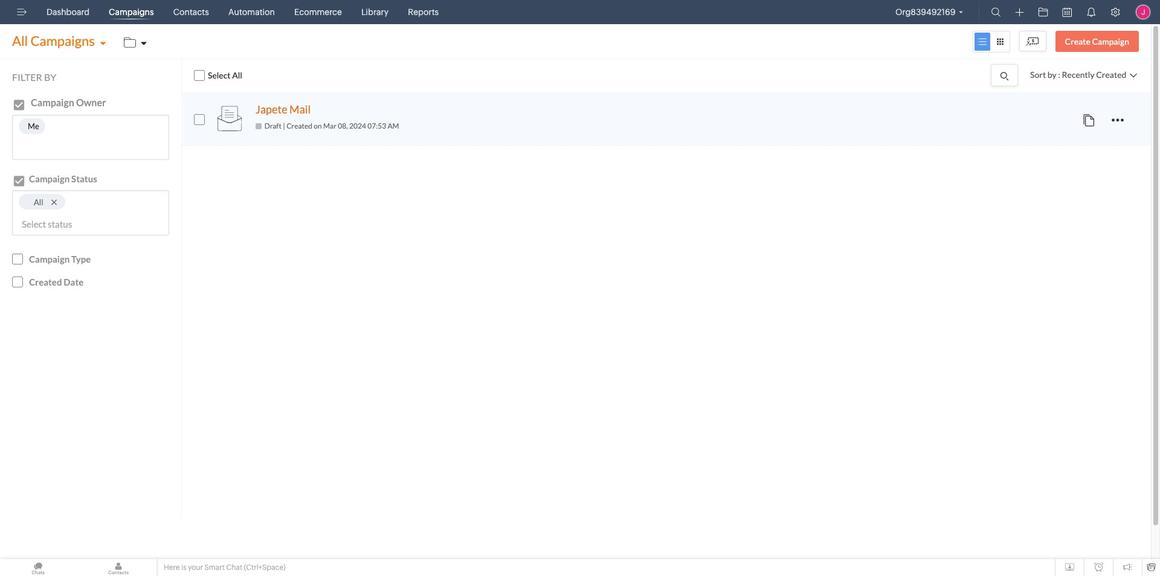 Task type: describe. For each thing, give the bounding box(es) containing it.
dashboard link
[[42, 0, 94, 24]]

library
[[361, 7, 389, 17]]

contacts image
[[80, 560, 157, 577]]

configure settings image
[[1111, 7, 1120, 17]]

campaigns link
[[104, 0, 159, 24]]

automation
[[228, 7, 275, 17]]

automation link
[[224, 0, 280, 24]]

contacts link
[[168, 0, 214, 24]]

ecommerce
[[294, 7, 342, 17]]

chat
[[226, 564, 242, 572]]

reports link
[[403, 0, 444, 24]]

notifications image
[[1087, 7, 1096, 17]]

folder image
[[1039, 7, 1048, 17]]

quick actions image
[[1016, 8, 1024, 17]]

here
[[164, 564, 180, 572]]

org839492169
[[896, 7, 956, 17]]

reports
[[408, 7, 439, 17]]



Task type: vqa. For each thing, say whether or not it's contained in the screenshot.
ask
no



Task type: locate. For each thing, give the bounding box(es) containing it.
(ctrl+space)
[[244, 564, 286, 572]]

your
[[188, 564, 203, 572]]

calendar image
[[1063, 7, 1072, 17]]

smart
[[204, 564, 225, 572]]

ecommerce link
[[290, 0, 347, 24]]

chats image
[[0, 560, 76, 577]]

search image
[[991, 7, 1001, 17]]

is
[[181, 564, 187, 572]]

contacts
[[173, 7, 209, 17]]

library link
[[357, 0, 394, 24]]

here is your smart chat (ctrl+space)
[[164, 564, 286, 572]]

dashboard
[[47, 7, 90, 17]]

campaigns
[[109, 7, 154, 17]]



